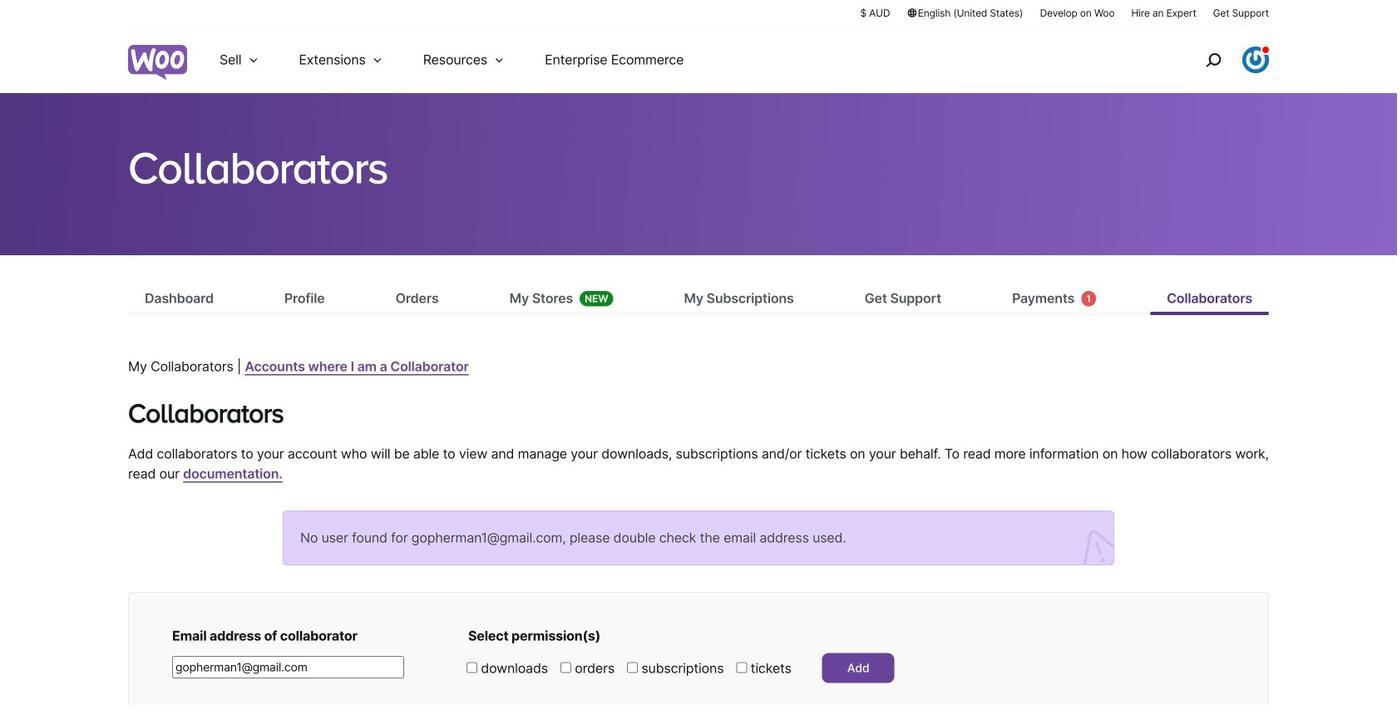 Task type: locate. For each thing, give the bounding box(es) containing it.
open account menu image
[[1243, 47, 1269, 73]]

search image
[[1200, 47, 1227, 73]]

None checkbox
[[467, 662, 477, 673], [561, 662, 571, 673], [627, 662, 638, 673], [736, 662, 747, 673], [467, 662, 477, 673], [561, 662, 571, 673], [627, 662, 638, 673], [736, 662, 747, 673]]



Task type: describe. For each thing, give the bounding box(es) containing it.
service navigation menu element
[[1170, 33, 1269, 87]]



